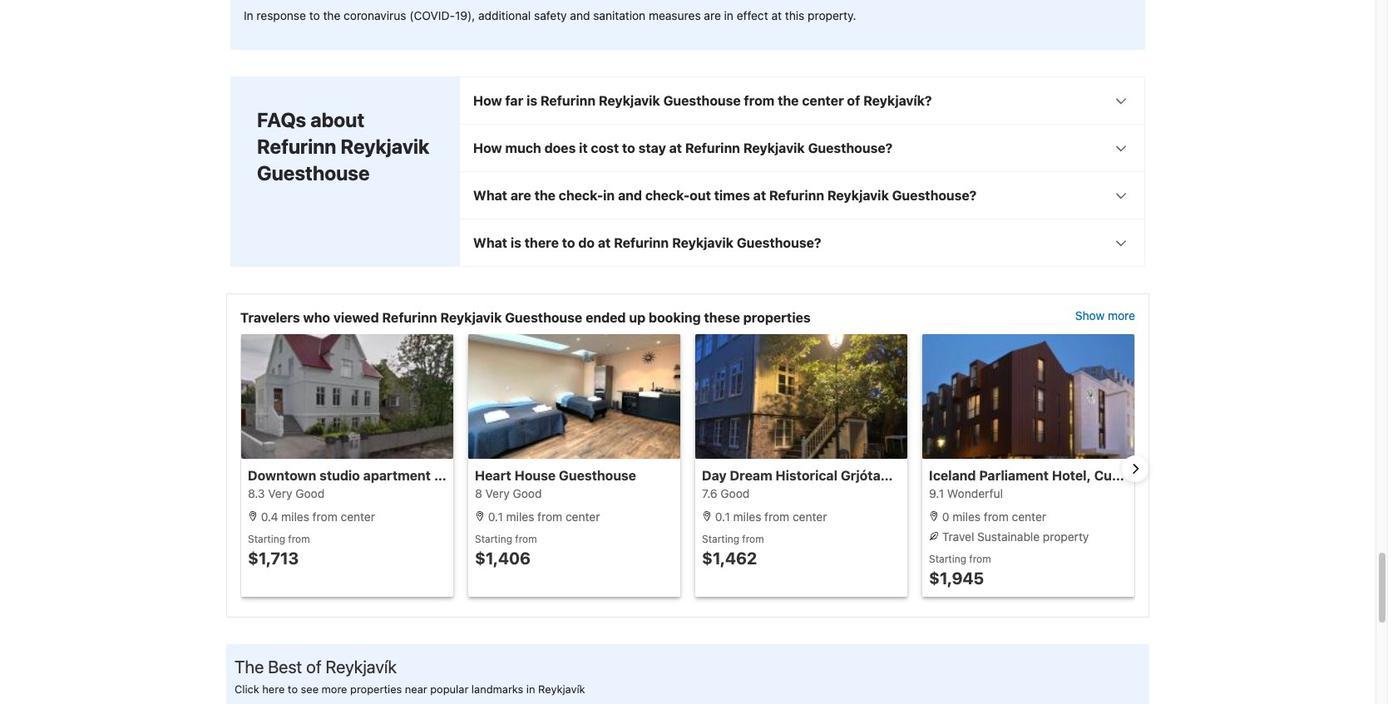 Task type: describe. For each thing, give the bounding box(es) containing it.
reykjavík?
[[864, 93, 933, 108]]

what is there to do at refurinn reykjavik guesthouse? button
[[460, 220, 1145, 266]]

0.1 miles from center for $1,462
[[712, 510, 828, 524]]

property
[[1043, 530, 1090, 544]]

dream
[[730, 468, 773, 483]]

additional
[[479, 8, 531, 22]]

out
[[690, 188, 711, 203]]

sustainable
[[978, 530, 1040, 544]]

in
[[244, 8, 253, 22]]

what for what are the check-in and check-out times at refurinn reykjavik guesthouse?
[[473, 188, 508, 203]]

what are the check-in and check-out times at refurinn reykjavik guesthouse?
[[473, 188, 977, 203]]

show more
[[1076, 309, 1136, 323]]

refurinn inside dropdown button
[[541, 93, 596, 108]]

grjótagata
[[841, 468, 910, 483]]

0 vertical spatial the
[[323, 8, 341, 22]]

refurinn right "do"
[[614, 235, 669, 250]]

safety
[[534, 8, 567, 22]]

king
[[465, 468, 493, 483]]

8 very
[[475, 487, 510, 501]]

to left stay
[[622, 141, 636, 156]]

heart
[[475, 468, 512, 483]]

travel sustainable property
[[939, 530, 1090, 544]]

0
[[943, 510, 950, 524]]

starting for $1,945
[[930, 553, 967, 566]]

is inside dropdown button
[[527, 93, 538, 108]]

travelers who viewed refurinn reykjavik guesthouse ended up booking these properties
[[240, 310, 811, 325]]

who
[[303, 310, 330, 325]]

reykjavik inside faqs about refurinn reykjavik guesthouse
[[341, 135, 430, 158]]

refurinn inside faqs about refurinn reykjavik guesthouse
[[257, 135, 337, 158]]

from up sustainable
[[984, 510, 1009, 524]]

far
[[506, 93, 524, 108]]

do
[[579, 235, 595, 250]]

response
[[257, 8, 306, 22]]

what are the check-in and check-out times at refurinn reykjavik guesthouse? button
[[460, 172, 1145, 219]]

miles for $1,406
[[506, 510, 535, 524]]

0.1 miles from center for $1,406
[[485, 510, 600, 524]]

does
[[545, 141, 576, 156]]

times
[[715, 188, 751, 203]]

popular
[[430, 683, 469, 696]]

the best of reykjavík click here to see more properties near popular landmarks in reykjavík
[[235, 657, 585, 696]]

0.1 for $1,462
[[715, 510, 731, 524]]

the inside how far is refurinn reykjavik guesthouse from the center of reykjavík? dropdown button
[[778, 93, 799, 108]]

0 vertical spatial guesthouse?
[[808, 141, 893, 156]]

8.3 very
[[248, 487, 292, 501]]

travelers
[[240, 310, 300, 325]]

at left this
[[772, 8, 782, 22]]

size
[[496, 468, 522, 483]]

properties inside the best of reykjavík click here to see more properties near popular landmarks in reykjavík
[[350, 683, 402, 696]]

about
[[311, 108, 365, 131]]

it
[[579, 141, 588, 156]]

show
[[1076, 309, 1105, 323]]

2 vertical spatial guesthouse?
[[737, 235, 822, 250]]

measures
[[649, 8, 701, 22]]

1 horizontal spatial more
[[1108, 309, 1136, 323]]

0 vertical spatial reykjavík
[[326, 657, 397, 677]]

studio
[[320, 468, 360, 483]]

iceland
[[930, 468, 977, 483]]

sofa
[[591, 468, 619, 483]]

there
[[525, 235, 559, 250]]

are inside dropdown button
[[511, 188, 532, 203]]

0.4
[[261, 510, 278, 524]]

4 miles from the left
[[953, 510, 981, 524]]

parliament
[[980, 468, 1049, 483]]

center for $1,406
[[566, 510, 600, 524]]

guesthouse inside heart house guesthouse 8 very good
[[559, 468, 637, 483]]

faqs about refurinn reykjavik guesthouse
[[257, 108, 430, 185]]

is inside dropdown button
[[511, 235, 522, 250]]

by
[[1201, 468, 1218, 483]]

starting from $1,462
[[702, 533, 764, 568]]

bed
[[525, 468, 550, 483]]

a
[[580, 468, 588, 483]]

what is there to do at refurinn reykjavik guesthouse?
[[473, 235, 822, 250]]

apartment
[[363, 468, 431, 483]]

center for $1,462
[[793, 510, 828, 524]]

landmarks
[[472, 683, 524, 696]]

accordion control element
[[459, 77, 1146, 267]]

from down day dream historical grjótagata 4 7.6 good
[[765, 510, 790, 524]]

heart house guesthouse 8 very good
[[475, 468, 637, 501]]

booking
[[649, 310, 701, 325]]

hilton
[[1221, 468, 1260, 483]]

starting from $1,713
[[248, 533, 310, 568]]

from inside dropdown button
[[744, 93, 775, 108]]

0 vertical spatial are
[[704, 8, 721, 22]]

to left "do"
[[562, 235, 575, 250]]

center up travel sustainable property
[[1012, 510, 1047, 524]]

refurinn up what is there to do at refurinn reykjavik guesthouse? dropdown button
[[770, 188, 825, 203]]

and inside dropdown button
[[618, 188, 642, 203]]

house
[[515, 468, 556, 483]]

viewed
[[334, 310, 379, 325]]

0 vertical spatial and
[[570, 8, 590, 22]]

0 vertical spatial properties
[[744, 310, 811, 325]]

property.
[[808, 8, 857, 22]]

starting for $1,713
[[248, 533, 285, 546]]

refurinn down how far is refurinn reykjavik guesthouse from the center of reykjavík?
[[686, 141, 741, 156]]

to right response at the top of page
[[309, 8, 320, 22]]

starting for $1,462
[[702, 533, 740, 546]]

from inside starting from $1,713
[[288, 533, 310, 546]]

region containing $1,713
[[227, 335, 1260, 604]]

of inside the best of reykjavík click here to see more properties near popular landmarks in reykjavík
[[306, 657, 322, 677]]

historical
[[776, 468, 838, 483]]

coronavirus
[[344, 8, 407, 22]]



Task type: vqa. For each thing, say whether or not it's contained in the screenshot.
are inside dropdown button
yes



Task type: locate. For each thing, give the bounding box(es) containing it.
and up what is there to do at refurinn reykjavik guesthouse?
[[618, 188, 642, 203]]

1 horizontal spatial are
[[704, 8, 721, 22]]

how for how much does it cost to stay at refurinn reykjavik guesthouse?
[[473, 141, 502, 156]]

curio
[[1095, 468, 1130, 483]]

in left effect
[[724, 8, 734, 22]]

properties left near at the left of the page
[[350, 683, 402, 696]]

1 vertical spatial in
[[603, 188, 615, 203]]

check- down it on the left top
[[559, 188, 603, 203]]

from up the how much does it cost to stay at refurinn reykjavik guesthouse? dropdown button
[[744, 93, 775, 108]]

0.4 miles from center
[[258, 510, 375, 524]]

starting inside starting from $1,713
[[248, 533, 285, 546]]

of up the see
[[306, 657, 322, 677]]

cost
[[591, 141, 619, 156]]

$1,406
[[475, 549, 531, 568]]

1 vertical spatial more
[[322, 683, 347, 696]]

what left there
[[473, 235, 508, 250]]

0 vertical spatial more
[[1108, 309, 1136, 323]]

good inside heart house guesthouse 8 very good
[[513, 487, 542, 501]]

0.1 down 7.6 good
[[715, 510, 731, 524]]

miles down 8 very
[[506, 510, 535, 524]]

reykjavík right landmarks
[[538, 683, 585, 696]]

1 miles from the left
[[281, 510, 309, 524]]

1 vertical spatial is
[[511, 235, 522, 250]]

much
[[506, 141, 542, 156]]

2 miles from the left
[[506, 510, 535, 524]]

is right far
[[527, 93, 538, 108]]

from up '$1,406' at the bottom left of page
[[515, 533, 537, 546]]

1 0.1 from the left
[[488, 510, 503, 524]]

how inside dropdown button
[[473, 93, 502, 108]]

0 horizontal spatial good
[[296, 487, 325, 501]]

1 vertical spatial reykjavík
[[538, 683, 585, 696]]

reykjavik inside dropdown button
[[599, 93, 661, 108]]

up
[[629, 310, 646, 325]]

reykjavík
[[326, 657, 397, 677], [538, 683, 585, 696]]

and right safety
[[570, 8, 590, 22]]

how far is refurinn reykjavik guesthouse from the center of reykjavík?
[[473, 93, 933, 108]]

ended
[[586, 310, 626, 325]]

miles right 0
[[953, 510, 981, 524]]

19),
[[455, 8, 475, 22]]

from inside starting from $1,462
[[743, 533, 764, 546]]

this
[[785, 8, 805, 22]]

is left there
[[511, 235, 522, 250]]

starting inside starting from $1,406
[[475, 533, 513, 546]]

more inside the best of reykjavík click here to see more properties near popular landmarks in reykjavík
[[322, 683, 347, 696]]

miles right 0.4
[[281, 510, 309, 524]]

stay
[[639, 141, 666, 156]]

near
[[405, 683, 427, 696]]

0 horizontal spatial properties
[[350, 683, 402, 696]]

the left coronavirus
[[323, 8, 341, 22]]

guesthouse right bed
[[559, 468, 637, 483]]

at right "do"
[[598, 235, 611, 250]]

of left reykjavík?
[[848, 93, 861, 108]]

here
[[262, 683, 285, 696]]

at right stay
[[670, 141, 682, 156]]

day dream historical grjótagata 4 7.6 good
[[702, 468, 922, 501]]

center down day dream historical grjótagata 4 7.6 good
[[793, 510, 828, 524]]

of
[[848, 93, 861, 108], [306, 657, 322, 677]]

0 vertical spatial in
[[724, 8, 734, 22]]

how much does it cost to stay at refurinn reykjavik guesthouse?
[[473, 141, 893, 156]]

properties
[[744, 310, 811, 325], [350, 683, 402, 696]]

0 horizontal spatial reykjavík
[[326, 657, 397, 677]]

how much does it cost to stay at refurinn reykjavik guesthouse? button
[[460, 125, 1145, 171]]

miles
[[281, 510, 309, 524], [506, 510, 535, 524], [734, 510, 762, 524], [953, 510, 981, 524]]

1 check- from the left
[[559, 188, 603, 203]]

downtown studio apartment with king size bed and a sofa 8.3 very good
[[248, 468, 619, 501]]

at right times
[[754, 188, 767, 203]]

from inside starting from $1,945
[[970, 553, 992, 566]]

1 vertical spatial and
[[618, 188, 642, 203]]

refurinn
[[541, 93, 596, 108], [257, 135, 337, 158], [686, 141, 741, 156], [770, 188, 825, 203], [614, 235, 669, 250], [382, 310, 437, 325]]

how left far
[[473, 93, 502, 108]]

1 horizontal spatial 0.1 miles from center
[[712, 510, 828, 524]]

guesthouse inside faqs about refurinn reykjavik guesthouse
[[257, 161, 370, 185]]

1 horizontal spatial the
[[535, 188, 556, 203]]

1 vertical spatial guesthouse?
[[893, 188, 977, 203]]

in down cost
[[603, 188, 615, 203]]

starting from $1,406
[[475, 533, 537, 568]]

region
[[227, 335, 1260, 604]]

1 horizontal spatial is
[[527, 93, 538, 108]]

0.1 miles from center down heart house guesthouse 8 very good
[[485, 510, 600, 524]]

reykjavík right best
[[326, 657, 397, 677]]

starting up the $1,713
[[248, 533, 285, 546]]

center up the how much does it cost to stay at refurinn reykjavik guesthouse? dropdown button
[[803, 93, 844, 108]]

effect
[[737, 8, 769, 22]]

starting for $1,406
[[475, 533, 513, 546]]

are right measures
[[704, 8, 721, 22]]

guesthouse left the ended
[[505, 310, 583, 325]]

hotel,
[[1053, 468, 1092, 483]]

1 horizontal spatial properties
[[744, 310, 811, 325]]

guesthouse?
[[808, 141, 893, 156], [893, 188, 977, 203], [737, 235, 822, 250]]

and
[[570, 8, 590, 22], [618, 188, 642, 203], [553, 468, 577, 483]]

0 miles from center
[[939, 510, 1047, 524]]

from down 0.4 miles from center
[[288, 533, 310, 546]]

more right the see
[[322, 683, 347, 696]]

starting up $1,462
[[702, 533, 740, 546]]

refurinn up the 'does'
[[541, 93, 596, 108]]

2 what from the top
[[473, 235, 508, 250]]

good down house
[[513, 487, 542, 501]]

2 vertical spatial in
[[527, 683, 535, 696]]

$1,713
[[248, 549, 299, 568]]

1 0.1 miles from center from the left
[[485, 510, 600, 524]]

4
[[913, 468, 922, 483]]

1 horizontal spatial of
[[848, 93, 861, 108]]

(covid-
[[410, 8, 455, 22]]

refurinn right viewed
[[382, 310, 437, 325]]

center for $1,713
[[341, 510, 375, 524]]

from inside starting from $1,406
[[515, 533, 537, 546]]

1 what from the top
[[473, 188, 508, 203]]

travel
[[943, 530, 975, 544]]

center inside dropdown button
[[803, 93, 844, 108]]

1 vertical spatial are
[[511, 188, 532, 203]]

iceland parliament hotel, curio collection by hilton 9.1 wonderful
[[930, 468, 1260, 501]]

7.6 good
[[702, 487, 750, 501]]

guesthouse
[[664, 93, 741, 108], [257, 161, 370, 185], [505, 310, 583, 325], [559, 468, 637, 483]]

how
[[473, 93, 502, 108], [473, 141, 502, 156]]

of inside dropdown button
[[848, 93, 861, 108]]

check- down stay
[[646, 188, 690, 203]]

1 horizontal spatial check-
[[646, 188, 690, 203]]

1 vertical spatial what
[[473, 235, 508, 250]]

1 vertical spatial how
[[473, 141, 502, 156]]

more right show
[[1108, 309, 1136, 323]]

miles down 7.6 good
[[734, 510, 762, 524]]

center down a
[[566, 510, 600, 524]]

refurinn down faqs
[[257, 135, 337, 158]]

1 good from the left
[[296, 487, 325, 501]]

3 miles from the left
[[734, 510, 762, 524]]

in right landmarks
[[527, 683, 535, 696]]

check-
[[559, 188, 603, 203], [646, 188, 690, 203]]

how inside dropdown button
[[473, 141, 502, 156]]

is
[[527, 93, 538, 108], [511, 235, 522, 250]]

the up there
[[535, 188, 556, 203]]

0.1 for $1,406
[[488, 510, 503, 524]]

miles for $1,462
[[734, 510, 762, 524]]

click
[[235, 683, 259, 696]]

guesthouse inside how far is refurinn reykjavik guesthouse from the center of reykjavík? dropdown button
[[664, 93, 741, 108]]

the up the how much does it cost to stay at refurinn reykjavik guesthouse? dropdown button
[[778, 93, 799, 108]]

0.1 down 8 very
[[488, 510, 503, 524]]

0 vertical spatial what
[[473, 188, 508, 203]]

in inside dropdown button
[[603, 188, 615, 203]]

2 check- from the left
[[646, 188, 690, 203]]

0 horizontal spatial the
[[323, 8, 341, 22]]

to
[[309, 8, 320, 22], [622, 141, 636, 156], [562, 235, 575, 250], [288, 683, 298, 696]]

faqs
[[257, 108, 306, 131]]

to left the see
[[288, 683, 298, 696]]

0 horizontal spatial more
[[322, 683, 347, 696]]

1 vertical spatial properties
[[350, 683, 402, 696]]

show more link
[[1076, 308, 1136, 328]]

guesthouse up how much does it cost to stay at refurinn reykjavik guesthouse?
[[664, 93, 741, 108]]

day
[[702, 468, 727, 483]]

are down much
[[511, 188, 532, 203]]

0 horizontal spatial check-
[[559, 188, 603, 203]]

in for the
[[724, 8, 734, 22]]

downtown
[[248, 468, 316, 483]]

guesthouse down about
[[257, 161, 370, 185]]

2 vertical spatial and
[[553, 468, 577, 483]]

at
[[772, 8, 782, 22], [670, 141, 682, 156], [754, 188, 767, 203], [598, 235, 611, 250]]

0 horizontal spatial of
[[306, 657, 322, 677]]

to inside the best of reykjavík click here to see more properties near popular landmarks in reykjavík
[[288, 683, 298, 696]]

0.1 miles from center down dream
[[712, 510, 828, 524]]

1 horizontal spatial reykjavík
[[538, 683, 585, 696]]

center
[[803, 93, 844, 108], [341, 510, 375, 524], [566, 510, 600, 524], [793, 510, 828, 524], [1012, 510, 1047, 524]]

and inside downtown studio apartment with king size bed and a sofa 8.3 very good
[[553, 468, 577, 483]]

2 how from the top
[[473, 141, 502, 156]]

how for how far is refurinn reykjavik guesthouse from the center of reykjavík?
[[473, 93, 502, 108]]

miles for $1,713
[[281, 510, 309, 524]]

in inside the best of reykjavík click here to see more properties near popular landmarks in reykjavík
[[527, 683, 535, 696]]

0 vertical spatial of
[[848, 93, 861, 108]]

are
[[704, 8, 721, 22], [511, 188, 532, 203]]

good inside downtown studio apartment with king size bed and a sofa 8.3 very good
[[296, 487, 325, 501]]

0.1 miles from center
[[485, 510, 600, 524], [712, 510, 828, 524]]

in for reykjavík
[[527, 683, 535, 696]]

in response to the coronavirus (covid-19), additional safety and sanitation measures are in effect at this property.
[[244, 8, 857, 22]]

0 horizontal spatial are
[[511, 188, 532, 203]]

2 horizontal spatial in
[[724, 8, 734, 22]]

0 horizontal spatial 0.1
[[488, 510, 503, 524]]

2 vertical spatial the
[[535, 188, 556, 203]]

from up $1,462
[[743, 533, 764, 546]]

properties right these
[[744, 310, 811, 325]]

the
[[235, 657, 264, 677]]

how left much
[[473, 141, 502, 156]]

1 horizontal spatial in
[[603, 188, 615, 203]]

starting
[[248, 533, 285, 546], [475, 533, 513, 546], [702, 533, 740, 546], [930, 553, 967, 566]]

1 how from the top
[[473, 93, 502, 108]]

collection
[[1133, 468, 1198, 483]]

9.1 wonderful
[[930, 487, 1004, 501]]

what down much
[[473, 188, 508, 203]]

and left a
[[553, 468, 577, 483]]

1 horizontal spatial good
[[513, 487, 542, 501]]

from down studio
[[313, 510, 338, 524]]

starting inside starting from $1,945
[[930, 553, 967, 566]]

best
[[268, 657, 302, 677]]

0 vertical spatial is
[[527, 93, 538, 108]]

good up 0.4 miles from center
[[296, 487, 325, 501]]

starting from $1,945
[[930, 553, 992, 588]]

2 good from the left
[[513, 487, 542, 501]]

these
[[704, 310, 741, 325]]

0 horizontal spatial in
[[527, 683, 535, 696]]

1 vertical spatial the
[[778, 93, 799, 108]]

starting inside starting from $1,462
[[702, 533, 740, 546]]

starting up "$1,945"
[[930, 553, 967, 566]]

1 horizontal spatial 0.1
[[715, 510, 731, 524]]

how far is refurinn reykjavik guesthouse from the center of reykjavík? button
[[460, 77, 1145, 124]]

2 horizontal spatial the
[[778, 93, 799, 108]]

from down heart house guesthouse 8 very good
[[538, 510, 563, 524]]

$1,462
[[702, 549, 757, 568]]

what for what is there to do at refurinn reykjavik guesthouse?
[[473, 235, 508, 250]]

with
[[434, 468, 462, 483]]

from up "$1,945"
[[970, 553, 992, 566]]

the inside what are the check-in and check-out times at refurinn reykjavik guesthouse? dropdown button
[[535, 188, 556, 203]]

2 0.1 miles from center from the left
[[712, 510, 828, 524]]

0 horizontal spatial is
[[511, 235, 522, 250]]

2 0.1 from the left
[[715, 510, 731, 524]]

see
[[301, 683, 319, 696]]

$1,945
[[930, 569, 985, 588]]

center down studio
[[341, 510, 375, 524]]

0 horizontal spatial 0.1 miles from center
[[485, 510, 600, 524]]

reykjavik
[[599, 93, 661, 108], [341, 135, 430, 158], [744, 141, 805, 156], [828, 188, 889, 203], [672, 235, 734, 250], [441, 310, 502, 325]]

1 vertical spatial of
[[306, 657, 322, 677]]

sanitation
[[594, 8, 646, 22]]

0 vertical spatial how
[[473, 93, 502, 108]]

starting up '$1,406' at the bottom left of page
[[475, 533, 513, 546]]

0.1
[[488, 510, 503, 524], [715, 510, 731, 524]]



